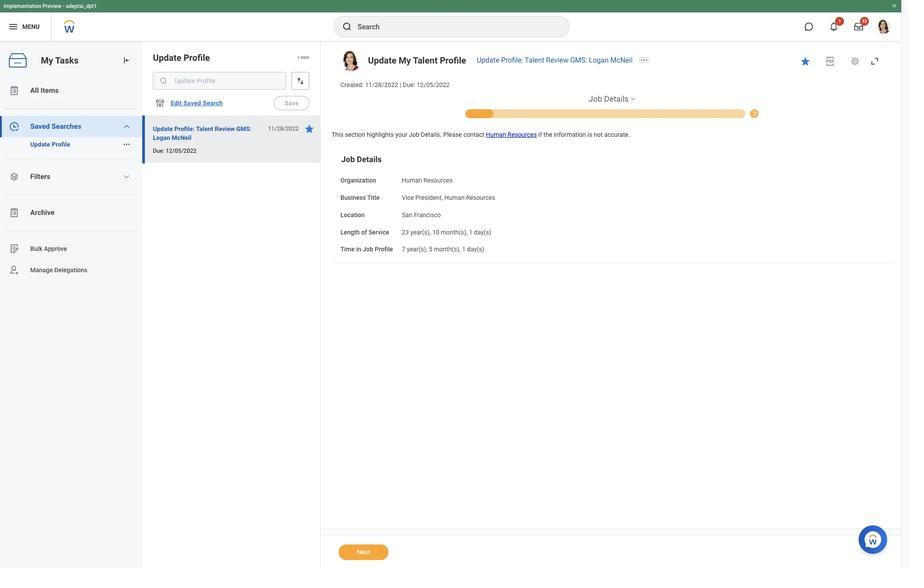 Task type: describe. For each thing, give the bounding box(es) containing it.
location
[[341, 212, 365, 219]]

1 inside time in job profile element
[[462, 246, 466, 253]]

fullscreen image
[[870, 56, 880, 67]]

menu
[[22, 23, 40, 30]]

highlights
[[367, 131, 394, 138]]

items
[[41, 86, 59, 95]]

history
[[801, 111, 817, 117]]

edit
[[171, 100, 182, 107]]

saved searches button
[[0, 116, 142, 137]]

mcneil inside button
[[172, 134, 192, 141]]

update my talent profile
[[368, 55, 466, 66]]

saved inside button
[[183, 100, 201, 107]]

length of service
[[341, 229, 389, 236]]

next
[[357, 549, 370, 556]]

update profile: talent review gms: logan mcneil link
[[477, 56, 633, 64]]

job details element
[[332, 147, 893, 263]]

-
[[63, 3, 65, 9]]

business
[[341, 194, 366, 201]]

manage delegations link
[[0, 260, 142, 281]]

inbox large image
[[854, 22, 863, 31]]

created:
[[341, 81, 364, 88]]

your
[[395, 131, 407, 138]]

my tasks
[[41, 55, 79, 66]]

internal job profile history button
[[750, 108, 817, 118]]

job right in
[[363, 246, 373, 253]]

resources inside business title element
[[466, 194, 495, 201]]

san
[[402, 212, 412, 219]]

0 vertical spatial update profile: talent review gms: logan mcneil
[[477, 56, 633, 64]]

23
[[402, 229, 409, 236]]

item
[[301, 55, 309, 60]]

1 horizontal spatial gms:
[[570, 56, 587, 64]]

if
[[538, 131, 542, 138]]

profile inside "item list" element
[[184, 52, 210, 63]]

33
[[862, 19, 867, 24]]

clipboard image for all items
[[9, 85, 20, 96]]

tasks
[[55, 55, 79, 66]]

accurate.
[[604, 131, 630, 138]]

this
[[332, 131, 344, 138]]

all
[[30, 86, 39, 95]]

related actions image
[[123, 140, 131, 148]]

francisco
[[414, 212, 441, 219]]

1 horizontal spatial talent
[[413, 55, 438, 66]]

the
[[544, 131, 552, 138]]

update profile inside "item list" element
[[153, 52, 210, 63]]

my tasks element
[[0, 41, 142, 569]]

job inside popup button
[[589, 94, 602, 103]]

preview
[[43, 3, 61, 9]]

profile: inside button
[[174, 125, 195, 132]]

update inside button
[[153, 125, 173, 132]]

archive
[[30, 209, 55, 217]]

all items
[[30, 86, 59, 95]]

0 vertical spatial 12/05/2022
[[417, 81, 450, 88]]

internal job profile history
[[754, 111, 817, 117]]

filters
[[30, 172, 50, 181]]

job details button
[[589, 94, 629, 104]]

length
[[341, 229, 360, 236]]

job details inside "navigation"
[[589, 94, 629, 103]]

year(s), for 23
[[410, 229, 431, 236]]

job details inside region
[[341, 155, 382, 164]]

save button
[[274, 96, 309, 110]]

human resources
[[402, 177, 453, 184]]

review inside update profile: talent review gms: logan mcneil button
[[215, 125, 235, 132]]

.
[[440, 131, 442, 138]]

user plus image
[[9, 265, 20, 276]]

0 vertical spatial mcneil
[[611, 56, 633, 64]]

1 vertical spatial details
[[421, 131, 440, 138]]

day(s) for 23 year(s), 10 month(s), 1 day(s)
[[474, 229, 491, 236]]

all items button
[[0, 80, 142, 101]]

vice president, human resources
[[402, 194, 495, 201]]

month(s), for 10
[[441, 229, 468, 236]]

my inside my tasks element
[[41, 55, 53, 66]]

none text field inside "item list" element
[[153, 72, 286, 90]]

delegations
[[54, 267, 87, 274]]

view printable version (pdf) image
[[825, 56, 836, 67]]

bulk
[[30, 245, 42, 252]]

1 item
[[297, 55, 309, 60]]

23 year(s), 10 month(s), 1 day(s)
[[402, 229, 491, 236]]

organization
[[341, 177, 376, 184]]

chevron right image
[[750, 108, 760, 116]]

due: 12/05/2022
[[153, 148, 197, 154]]

update profile: talent review gms: logan mcneil inside button
[[153, 125, 252, 141]]

justify image
[[8, 21, 19, 32]]

business title
[[341, 194, 380, 201]]

0 vertical spatial star image
[[800, 56, 811, 67]]

1 inside "item list" element
[[297, 55, 300, 60]]

filters button
[[0, 166, 142, 188]]

job up organization at the top left of page
[[341, 155, 355, 164]]

Search Workday  search field
[[358, 17, 551, 36]]

manage
[[30, 267, 53, 274]]

search image inside "item list" element
[[159, 76, 168, 85]]

2 horizontal spatial talent
[[525, 56, 544, 64]]

profile logan mcneil image
[[877, 20, 891, 36]]

clipboard image for archive
[[9, 208, 20, 218]]

edit saved search button
[[167, 94, 226, 112]]

0 vertical spatial review
[[546, 56, 569, 64]]

human inside business title element
[[445, 194, 465, 201]]

san francisco
[[402, 212, 441, 219]]

president,
[[415, 194, 443, 201]]

month(s), for 5
[[434, 246, 461, 253]]

menu banner
[[0, 0, 902, 41]]

0 vertical spatial human
[[486, 131, 506, 138]]

clock check image
[[9, 121, 20, 132]]

business title element
[[402, 189, 495, 202]]

vice
[[402, 194, 414, 201]]

7 year(s), 5 month(s), 1 day(s)
[[402, 246, 484, 253]]

1 horizontal spatial due:
[[403, 81, 415, 88]]

is
[[588, 131, 592, 138]]

this section highlights your job details . please contact human resources if the information is not accurate.
[[332, 131, 630, 138]]

time in job profile element
[[402, 241, 484, 254]]



Task type: locate. For each thing, give the bounding box(es) containing it.
update profile inside "button"
[[30, 141, 70, 148]]

0 horizontal spatial logan
[[153, 134, 170, 141]]

1 horizontal spatial update profile: talent review gms: logan mcneil
[[477, 56, 633, 64]]

1 horizontal spatial 12/05/2022
[[417, 81, 450, 88]]

0 horizontal spatial talent
[[196, 125, 213, 132]]

0 vertical spatial details
[[604, 94, 629, 103]]

job right internal
[[774, 111, 783, 117]]

0 horizontal spatial job details
[[341, 155, 382, 164]]

talent inside button
[[196, 125, 213, 132]]

clipboard image inside 'all items' button
[[9, 85, 20, 96]]

1 vertical spatial month(s),
[[434, 246, 461, 253]]

1 vertical spatial 12/05/2022
[[166, 148, 197, 154]]

month(s), inside time in job profile element
[[434, 246, 461, 253]]

job
[[589, 94, 602, 103], [774, 111, 783, 117], [409, 131, 419, 138], [341, 155, 355, 164], [363, 246, 373, 253]]

33 button
[[849, 17, 869, 36]]

close environment banner image
[[892, 3, 897, 8]]

0 vertical spatial 11/28/2022
[[365, 81, 398, 88]]

0 horizontal spatial 11/28/2022
[[268, 125, 299, 132]]

profile inside job details element
[[375, 246, 393, 253]]

0 horizontal spatial search image
[[159, 76, 168, 85]]

1 vertical spatial clipboard image
[[9, 208, 20, 218]]

1 horizontal spatial search image
[[342, 21, 352, 32]]

clipboard image left all
[[9, 85, 20, 96]]

gms:
[[570, 56, 587, 64], [236, 125, 252, 132]]

1 vertical spatial due:
[[153, 148, 164, 154]]

time in job profile
[[341, 246, 393, 253]]

1 vertical spatial resources
[[424, 177, 453, 184]]

month(s), right 5
[[434, 246, 461, 253]]

1 horizontal spatial update profile
[[153, 52, 210, 63]]

details up accurate.
[[604, 94, 629, 103]]

logan up job details popup button
[[589, 56, 609, 64]]

title
[[367, 194, 380, 201]]

profile inside button
[[784, 111, 799, 117]]

next button
[[339, 545, 389, 561]]

1 inside button
[[839, 19, 841, 24]]

1 button
[[824, 17, 844, 36]]

11/28/2022 down save button at the left top
[[268, 125, 299, 132]]

0 vertical spatial due:
[[403, 81, 415, 88]]

searches
[[52, 122, 81, 131]]

bulk approve
[[30, 245, 67, 252]]

resources
[[508, 131, 537, 138], [424, 177, 453, 184], [466, 194, 495, 201]]

resources inside the organization element
[[424, 177, 453, 184]]

review
[[546, 56, 569, 64], [215, 125, 235, 132]]

my up |
[[399, 55, 411, 66]]

0 horizontal spatial 12/05/2022
[[166, 148, 197, 154]]

details inside popup button
[[604, 94, 629, 103]]

star image left this
[[304, 124, 315, 134]]

of
[[361, 229, 367, 236]]

update profile button
[[0, 137, 119, 152]]

0 vertical spatial clipboard image
[[9, 85, 20, 96]]

2 horizontal spatial resources
[[508, 131, 537, 138]]

0 horizontal spatial saved
[[30, 122, 50, 131]]

internal
[[754, 111, 772, 117]]

1 horizontal spatial resources
[[466, 194, 495, 201]]

1 vertical spatial human
[[402, 177, 422, 184]]

clipboard image left archive
[[9, 208, 20, 218]]

menu button
[[0, 12, 51, 41]]

logan
[[589, 56, 609, 64], [153, 134, 170, 141]]

0 horizontal spatial gms:
[[236, 125, 252, 132]]

5
[[429, 246, 432, 253]]

1 vertical spatial logan
[[153, 134, 170, 141]]

2 vertical spatial human
[[445, 194, 465, 201]]

month(s), inside length of service element
[[441, 229, 468, 236]]

0 vertical spatial gms:
[[570, 56, 587, 64]]

update profile
[[153, 52, 210, 63], [30, 141, 70, 148]]

chevron down image
[[123, 173, 130, 180]]

2 horizontal spatial human
[[486, 131, 506, 138]]

1 inside length of service element
[[469, 229, 473, 236]]

1 horizontal spatial mcneil
[[611, 56, 633, 64]]

job details up accurate.
[[589, 94, 629, 103]]

due: right |
[[403, 81, 415, 88]]

day(s)
[[474, 229, 491, 236], [467, 246, 484, 253]]

human right president,
[[445, 194, 465, 201]]

profile
[[184, 52, 210, 63], [440, 55, 466, 66], [784, 111, 799, 117], [52, 141, 70, 148], [375, 246, 393, 253]]

mcneil up due: 12/05/2022
[[172, 134, 192, 141]]

details
[[604, 94, 629, 103], [421, 131, 440, 138], [357, 155, 382, 164]]

1 horizontal spatial star image
[[800, 56, 811, 67]]

11/28/2022 inside "item list" element
[[268, 125, 299, 132]]

notifications large image
[[830, 22, 838, 31]]

human inside the organization element
[[402, 177, 422, 184]]

1 vertical spatial review
[[215, 125, 235, 132]]

day(s) up time in job profile element
[[474, 229, 491, 236]]

item list element
[[142, 41, 321, 569]]

mcneil up job details popup button
[[611, 56, 633, 64]]

0 horizontal spatial human
[[402, 177, 422, 184]]

1 vertical spatial gms:
[[236, 125, 252, 132]]

manage delegations
[[30, 267, 87, 274]]

0 horizontal spatial details
[[357, 155, 382, 164]]

in
[[356, 246, 361, 253]]

service
[[369, 229, 389, 236]]

0 horizontal spatial mcneil
[[172, 134, 192, 141]]

transformation import image
[[122, 56, 131, 65]]

year(s), inside time in job profile element
[[407, 246, 427, 253]]

job details
[[589, 94, 629, 103], [341, 155, 382, 164]]

0 vertical spatial day(s)
[[474, 229, 491, 236]]

location element
[[402, 206, 441, 219]]

year(s), right 23
[[410, 229, 431, 236]]

1 horizontal spatial details
[[421, 131, 440, 138]]

1 horizontal spatial logan
[[589, 56, 609, 64]]

1 clipboard image from the top
[[9, 85, 20, 96]]

logan inside update profile: talent review gms: logan mcneil
[[153, 134, 170, 141]]

1
[[839, 19, 841, 24], [297, 55, 300, 60], [469, 229, 473, 236], [462, 246, 466, 253]]

update inside "button"
[[30, 141, 50, 148]]

11/28/2022 left |
[[365, 81, 398, 88]]

1 horizontal spatial profile:
[[501, 56, 523, 64]]

12/05/2022 inside "item list" element
[[166, 148, 197, 154]]

0 horizontal spatial due:
[[153, 148, 164, 154]]

clipboard image inside archive button
[[9, 208, 20, 218]]

1 horizontal spatial 11/28/2022
[[365, 81, 398, 88]]

star image
[[800, 56, 811, 67], [304, 124, 315, 134]]

1 vertical spatial year(s),
[[407, 246, 427, 253]]

due: inside "item list" element
[[153, 148, 164, 154]]

my left tasks
[[41, 55, 53, 66]]

saved
[[183, 100, 201, 107], [30, 122, 50, 131]]

human right the contact
[[486, 131, 506, 138]]

0 vertical spatial month(s),
[[441, 229, 468, 236]]

0 horizontal spatial resources
[[424, 177, 453, 184]]

implementation preview -   adeptai_dpt1
[[4, 3, 97, 9]]

approve
[[44, 245, 67, 252]]

search image up employee's photo (logan mcneil)
[[342, 21, 352, 32]]

1 left item
[[297, 55, 300, 60]]

time
[[341, 246, 355, 253]]

adeptai_dpt1
[[66, 3, 97, 9]]

day(s) for 7 year(s), 5 month(s), 1 day(s)
[[467, 246, 484, 253]]

profile inside "button"
[[52, 141, 70, 148]]

bulk approve link
[[0, 238, 142, 260]]

2 vertical spatial resources
[[466, 194, 495, 201]]

12/05/2022 down update profile: talent review gms: logan mcneil button
[[166, 148, 197, 154]]

1 horizontal spatial saved
[[183, 100, 201, 107]]

None text field
[[153, 72, 286, 90]]

gms: inside button
[[236, 125, 252, 132]]

human resources link
[[486, 131, 537, 138]]

1 vertical spatial saved
[[30, 122, 50, 131]]

section
[[345, 131, 365, 138]]

0 horizontal spatial my
[[41, 55, 53, 66]]

search image up configure icon
[[159, 76, 168, 85]]

year(s), for 7
[[407, 246, 427, 253]]

1 vertical spatial update profile
[[30, 141, 70, 148]]

job details navigation
[[332, 94, 893, 118]]

archive button
[[0, 202, 142, 224]]

1 vertical spatial star image
[[304, 124, 315, 134]]

1 vertical spatial 11/28/2022
[[268, 125, 299, 132]]

1 vertical spatial search image
[[159, 76, 168, 85]]

11/28/2022
[[365, 81, 398, 88], [268, 125, 299, 132]]

list
[[0, 80, 142, 281]]

not
[[594, 131, 603, 138]]

day(s) inside length of service element
[[474, 229, 491, 236]]

0 vertical spatial profile:
[[501, 56, 523, 64]]

please
[[443, 131, 462, 138]]

1 horizontal spatial review
[[546, 56, 569, 64]]

information
[[554, 131, 586, 138]]

year(s), inside length of service element
[[410, 229, 431, 236]]

talent
[[413, 55, 438, 66], [525, 56, 544, 64], [196, 125, 213, 132]]

sort image
[[296, 76, 305, 85]]

organization element
[[402, 172, 453, 185]]

saved right edit
[[183, 100, 201, 107]]

1 up time in job profile element
[[469, 229, 473, 236]]

1 vertical spatial mcneil
[[172, 134, 192, 141]]

day(s) down 23 year(s), 10 month(s), 1 day(s)
[[467, 246, 484, 253]]

saved inside dropdown button
[[30, 122, 50, 131]]

job details up organization at the top left of page
[[341, 155, 382, 164]]

contact
[[464, 131, 485, 138]]

1 right notifications large image
[[839, 19, 841, 24]]

search
[[203, 100, 223, 107]]

logan up due: 12/05/2022
[[153, 134, 170, 141]]

perspective image
[[9, 172, 20, 182]]

0 vertical spatial year(s),
[[410, 229, 431, 236]]

2 vertical spatial details
[[357, 155, 382, 164]]

saved searches
[[30, 122, 81, 131]]

0 vertical spatial search image
[[342, 21, 352, 32]]

1 vertical spatial job details
[[341, 155, 382, 164]]

edit saved search
[[171, 100, 223, 107]]

|
[[400, 81, 401, 88]]

due: right related actions icon
[[153, 148, 164, 154]]

update profile: talent review gms: logan mcneil
[[477, 56, 633, 64], [153, 125, 252, 141]]

year(s), left 5
[[407, 246, 427, 253]]

length of service element
[[402, 223, 491, 237]]

rename image
[[9, 244, 20, 254]]

2 horizontal spatial details
[[604, 94, 629, 103]]

due:
[[403, 81, 415, 88], [153, 148, 164, 154]]

saved right "clock check" 'icon'
[[30, 122, 50, 131]]

2 clipboard image from the top
[[9, 208, 20, 218]]

mcneil
[[611, 56, 633, 64], [172, 134, 192, 141]]

month(s),
[[441, 229, 468, 236], [434, 246, 461, 253]]

0 horizontal spatial update profile: talent review gms: logan mcneil
[[153, 125, 252, 141]]

1 horizontal spatial human
[[445, 194, 465, 201]]

0 horizontal spatial update profile
[[30, 141, 70, 148]]

0 vertical spatial resources
[[508, 131, 537, 138]]

0 horizontal spatial review
[[215, 125, 235, 132]]

1 vertical spatial day(s)
[[467, 246, 484, 253]]

employee's photo (logan mcneil) image
[[341, 51, 361, 71]]

1 vertical spatial update profile: talent review gms: logan mcneil
[[153, 125, 252, 141]]

1 vertical spatial profile:
[[174, 125, 195, 132]]

search image
[[342, 21, 352, 32], [159, 76, 168, 85]]

implementation
[[4, 3, 41, 9]]

month(s), right 10
[[441, 229, 468, 236]]

job inside button
[[774, 111, 783, 117]]

12/05/2022 down update my talent profile
[[417, 81, 450, 88]]

12/05/2022
[[417, 81, 450, 88], [166, 148, 197, 154]]

details up organization at the top left of page
[[357, 155, 382, 164]]

day(s) inside time in job profile element
[[467, 246, 484, 253]]

save
[[285, 100, 299, 107]]

created: 11/28/2022 | due: 12/05/2022
[[341, 81, 450, 88]]

clipboard image
[[9, 85, 20, 96], [9, 208, 20, 218]]

gear image
[[851, 57, 860, 66]]

list containing all items
[[0, 80, 142, 281]]

configure image
[[155, 98, 165, 108]]

0 vertical spatial saved
[[183, 100, 201, 107]]

job right your
[[409, 131, 419, 138]]

update profile: talent review gms: logan mcneil button
[[153, 124, 263, 143]]

7
[[402, 246, 405, 253]]

year(s),
[[410, 229, 431, 236], [407, 246, 427, 253]]

star image left view printable version (pdf) icon
[[800, 56, 811, 67]]

human up vice
[[402, 177, 422, 184]]

details left please
[[421, 131, 440, 138]]

1 horizontal spatial job details
[[589, 94, 629, 103]]

1 down 23 year(s), 10 month(s), 1 day(s)
[[462, 246, 466, 253]]

chevron down image
[[123, 123, 130, 130]]

update
[[153, 52, 181, 63], [368, 55, 397, 66], [477, 56, 500, 64], [153, 125, 173, 132], [30, 141, 50, 148]]

search image inside the menu banner
[[342, 21, 352, 32]]

0 vertical spatial job details
[[589, 94, 629, 103]]

1 horizontal spatial my
[[399, 55, 411, 66]]

0 vertical spatial logan
[[589, 56, 609, 64]]

0 horizontal spatial star image
[[304, 124, 315, 134]]

job up not
[[589, 94, 602, 103]]

10
[[432, 229, 439, 236]]

0 horizontal spatial profile:
[[174, 125, 195, 132]]

0 vertical spatial update profile
[[153, 52, 210, 63]]

job details region
[[332, 127, 893, 277]]



Task type: vqa. For each thing, say whether or not it's contained in the screenshot.
sixth Row from the top's Image grow icon
no



